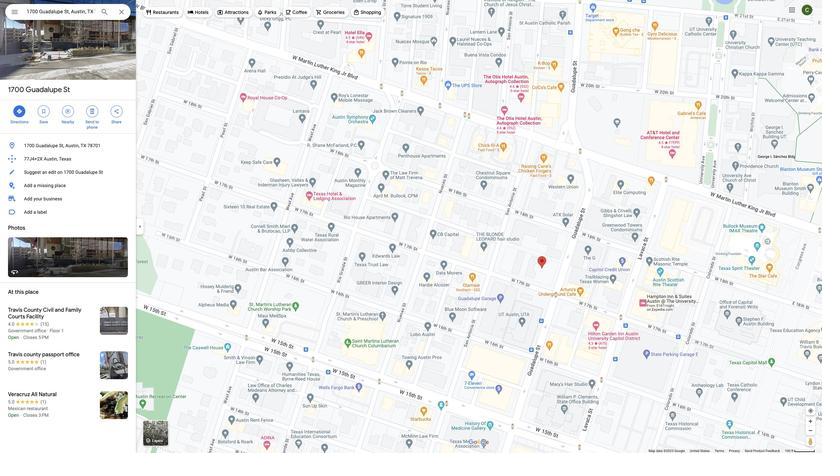 Task type: vqa. For each thing, say whether or not it's contained in the screenshot.
GUADALUPE
yes



Task type: describe. For each thing, give the bounding box(es) containing it.
business
[[44, 197, 62, 202]]

government office
[[8, 367, 46, 372]]

1700 for 1700 guadalupe st, austin, tx 78701
[[24, 143, 34, 149]]

hotels
[[195, 9, 209, 15]]


[[41, 108, 47, 115]]

open inside government office · floor 1 open ⋅ closes 5 pm
[[8, 335, 19, 341]]

all
[[31, 392, 37, 399]]

0 horizontal spatial place
[[25, 289, 39, 296]]

guadalupe inside button
[[75, 170, 98, 175]]

on
[[57, 170, 63, 175]]

facility
[[26, 314, 44, 321]]

5.0 for travis
[[8, 360, 14, 365]]

1
[[61, 329, 64, 334]]

5.0 for veracruz
[[8, 400, 14, 405]]

closes inside the mexican restaurant open ⋅ closes 3 pm
[[23, 413, 37, 419]]

guadalupe for st,
[[36, 143, 58, 149]]

attractions
[[225, 9, 249, 15]]

1 vertical spatial office
[[65, 352, 80, 359]]

⋅ inside the mexican restaurant open ⋅ closes 3 pm
[[20, 413, 22, 419]]

4.0 stars 15 reviews image
[[8, 321, 49, 328]]

ft
[[791, 450, 794, 454]]

©2023
[[663, 450, 674, 454]]

states
[[700, 450, 710, 454]]

groceries button
[[313, 4, 349, 20]]

travis for travis county civil and family courts facility
[[8, 307, 22, 314]]

office for government office
[[34, 367, 46, 372]]

travis county passport office
[[8, 352, 80, 359]]

government office · floor 1 open ⋅ closes 5 pm
[[8, 329, 64, 341]]

1700 guadalupe st, austin, tx 78701 button
[[0, 139, 136, 153]]

directions
[[10, 120, 28, 125]]

data
[[656, 450, 663, 454]]

show street view coverage image
[[806, 437, 815, 447]]

veracruz all natural
[[8, 392, 57, 399]]

attractions button
[[215, 4, 253, 20]]

send for send to phone
[[85, 120, 94, 125]]

add for add your business
[[24, 197, 32, 202]]

1700 inside button
[[64, 170, 74, 175]]

none field inside 1700 guadalupe st, austin, tx 78701 field
[[27, 8, 95, 16]]

phone
[[87, 125, 98, 130]]

add your business
[[24, 197, 62, 202]]

add your business link
[[0, 193, 136, 206]]

layers
[[152, 440, 163, 444]]

send to phone
[[85, 120, 99, 130]]

⋅ inside government office · floor 1 open ⋅ closes 5 pm
[[20, 335, 22, 341]]


[[89, 108, 95, 115]]

texas
[[59, 157, 71, 162]]

4.0
[[8, 322, 14, 327]]


[[11, 7, 19, 17]]

county
[[24, 352, 41, 359]]

natural
[[39, 392, 57, 399]]

a for label
[[33, 210, 36, 215]]

1700 for 1700 guadalupe st
[[8, 85, 24, 95]]

(15)
[[40, 322, 49, 327]]

restaurant
[[27, 407, 48, 412]]

groceries
[[323, 9, 345, 15]]

google
[[674, 450, 685, 454]]

coffee
[[292, 9, 307, 15]]

at
[[8, 289, 14, 296]]

zoom in image
[[808, 420, 813, 425]]

78701
[[87, 143, 101, 149]]

5.0 stars 1 reviews image for county
[[8, 359, 46, 366]]

77j4+2x austin, texas button
[[0, 153, 136, 166]]

st,
[[59, 143, 64, 149]]

missing
[[37, 183, 53, 189]]

add a label
[[24, 210, 47, 215]]

austin, inside 77j4+2x austin, texas button
[[44, 157, 58, 162]]

map data ©2023 google
[[649, 450, 685, 454]]

to
[[95, 120, 99, 125]]

shopping button
[[351, 4, 385, 20]]

this
[[15, 289, 24, 296]]

77j4+2x
[[24, 157, 43, 162]]


[[65, 108, 71, 115]]

google maps element
[[0, 0, 822, 454]]

add a missing place button
[[0, 179, 136, 193]]

edit
[[48, 170, 56, 175]]

and
[[55, 307, 64, 314]]

nearby
[[62, 120, 74, 125]]

courts
[[8, 314, 25, 321]]

0 horizontal spatial st
[[63, 85, 70, 95]]

mexican restaurant open ⋅ closes 3 pm
[[8, 407, 49, 419]]

collapse side panel image
[[136, 223, 144, 231]]

5.0 stars 1 reviews image for all
[[8, 399, 46, 406]]

restaurants
[[153, 9, 179, 15]]

open inside the mexican restaurant open ⋅ closes 3 pm
[[8, 413, 19, 419]]


[[16, 108, 22, 115]]

st inside button
[[99, 170, 103, 175]]

1700 guadalupe st main content
[[0, 0, 136, 454]]

government for government office · floor 1 open ⋅ closes 5 pm
[[8, 329, 33, 334]]

add a label button
[[0, 206, 136, 219]]

your
[[33, 197, 42, 202]]



Task type: locate. For each thing, give the bounding box(es) containing it.
restaurants button
[[143, 4, 183, 20]]

1 vertical spatial closes
[[23, 413, 37, 419]]

1700
[[8, 85, 24, 95], [24, 143, 34, 149], [64, 170, 74, 175]]

0 vertical spatial office
[[34, 329, 46, 334]]

1 (1) from the top
[[40, 360, 46, 365]]

1 government from the top
[[8, 329, 33, 334]]

map
[[649, 450, 655, 454]]

1700 guadalupe st
[[8, 85, 70, 95]]

guadalupe inside button
[[36, 143, 58, 149]]

closes down restaurant
[[23, 413, 37, 419]]

(1) down natural
[[40, 400, 46, 405]]

1 vertical spatial government
[[8, 367, 33, 372]]

1700 Guadalupe St, Austin, TX 78701 field
[[5, 4, 131, 20]]

5.0 stars 1 reviews image down veracruz all natural
[[8, 399, 46, 406]]

1 5.0 stars 1 reviews image from the top
[[8, 359, 46, 366]]

tx
[[81, 143, 86, 149]]

a inside button
[[33, 183, 36, 189]]

travis county civil and family courts facility
[[8, 307, 81, 321]]

send product feedback
[[745, 450, 780, 454]]

 search field
[[5, 4, 131, 21]]

77j4+2x austin, texas
[[24, 157, 71, 162]]


[[113, 108, 119, 115]]

parks button
[[255, 4, 280, 20]]

suggest an edit on 1700 guadalupe st button
[[0, 166, 136, 179]]

hotels button
[[185, 4, 213, 20]]

(1) down the travis county passport office
[[40, 360, 46, 365]]

terms button
[[715, 450, 724, 454]]

2 add from the top
[[24, 197, 32, 202]]

send product feedback button
[[745, 450, 780, 454]]

family
[[65, 307, 81, 314]]

1 ⋅ from the top
[[20, 335, 22, 341]]

5.0 stars 1 reviews image up government office
[[8, 359, 46, 366]]

a for missing
[[33, 183, 36, 189]]

2 open from the top
[[8, 413, 19, 419]]

suggest an edit on 1700 guadalupe st
[[24, 170, 103, 175]]

government down "4.0 stars 15 reviews" 'image'
[[8, 329, 33, 334]]

add left your at the top of the page
[[24, 197, 32, 202]]

google account: christina overa  
(christinaovera9@gmail.com) image
[[802, 5, 812, 15]]

civil
[[43, 307, 54, 314]]

⋅ down "4.0 stars 15 reviews" 'image'
[[20, 335, 22, 341]]

0 vertical spatial send
[[85, 120, 94, 125]]

 button
[[5, 4, 24, 21]]

1 vertical spatial guadalupe
[[36, 143, 58, 149]]

0 vertical spatial ⋅
[[20, 335, 22, 341]]

0 vertical spatial 5.0
[[8, 360, 14, 365]]

0 vertical spatial st
[[63, 85, 70, 95]]

government for government office
[[8, 367, 33, 372]]

add left label
[[24, 210, 32, 215]]

1 horizontal spatial send
[[745, 450, 752, 454]]

2 vertical spatial 1700
[[64, 170, 74, 175]]

0 vertical spatial 1700
[[8, 85, 24, 95]]

product
[[753, 450, 765, 454]]

0 vertical spatial government
[[8, 329, 33, 334]]

terms
[[715, 450, 724, 454]]

office inside government office · floor 1 open ⋅ closes 5 pm
[[34, 329, 46, 334]]

add inside button
[[24, 210, 32, 215]]

united
[[690, 450, 699, 454]]

add a missing place
[[24, 183, 66, 189]]

100 ft
[[785, 450, 794, 454]]

privacy button
[[729, 450, 740, 454]]

5.0 stars 1 reviews image
[[8, 359, 46, 366], [8, 399, 46, 406]]

place
[[55, 183, 66, 189], [25, 289, 39, 296]]

0 vertical spatial a
[[33, 183, 36, 189]]

travis up 4.0
[[8, 307, 22, 314]]

1 horizontal spatial st
[[99, 170, 103, 175]]

1700 inside button
[[24, 143, 34, 149]]

county
[[24, 307, 42, 314]]

closes
[[23, 335, 37, 341], [23, 413, 37, 419]]

1 travis from the top
[[8, 307, 22, 314]]

government
[[8, 329, 33, 334], [8, 367, 33, 372]]

st down 78701
[[99, 170, 103, 175]]

1700 right on
[[64, 170, 74, 175]]

parks
[[265, 9, 276, 15]]

0 vertical spatial 5.0 stars 1 reviews image
[[8, 359, 46, 366]]

0 vertical spatial open
[[8, 335, 19, 341]]

privacy
[[729, 450, 740, 454]]

⋅
[[20, 335, 22, 341], [20, 413, 22, 419]]

5 pm
[[38, 335, 49, 341]]

send for send product feedback
[[745, 450, 752, 454]]

100 ft button
[[785, 450, 815, 454]]

1 vertical spatial 5.0 stars 1 reviews image
[[8, 399, 46, 406]]

floor
[[50, 329, 60, 334]]

1 vertical spatial st
[[99, 170, 103, 175]]

1 open from the top
[[8, 335, 19, 341]]

mexican
[[8, 407, 26, 412]]

guadalupe down 77j4+2x austin, texas button
[[75, 170, 98, 175]]

0 vertical spatial guadalupe
[[26, 85, 62, 95]]

2 closes from the top
[[23, 413, 37, 419]]

a left label
[[33, 210, 36, 215]]

travis left county
[[8, 352, 22, 359]]

2 5.0 stars 1 reviews image from the top
[[8, 399, 46, 406]]

1 closes from the top
[[23, 335, 37, 341]]

footer
[[649, 450, 785, 454]]

shopping
[[361, 9, 381, 15]]

at this place
[[8, 289, 39, 296]]

guadalupe up 77j4+2x austin, texas
[[36, 143, 58, 149]]

place down on
[[55, 183, 66, 189]]

guadalupe for st
[[26, 85, 62, 95]]

1 vertical spatial ⋅
[[20, 413, 22, 419]]

1 5.0 from the top
[[8, 360, 14, 365]]

a
[[33, 183, 36, 189], [33, 210, 36, 215]]

passport
[[42, 352, 64, 359]]

zoom out image
[[808, 429, 813, 434]]

office up the 5 pm
[[34, 329, 46, 334]]

travis for travis county passport office
[[8, 352, 22, 359]]

0 vertical spatial (1)
[[40, 360, 46, 365]]

coffee button
[[282, 4, 311, 20]]

send
[[85, 120, 94, 125], [745, 450, 752, 454]]

save
[[39, 120, 48, 125]]

2 travis from the top
[[8, 352, 22, 359]]

send left "product"
[[745, 450, 752, 454]]

photos
[[8, 225, 25, 232]]

a inside button
[[33, 210, 36, 215]]

add for add a missing place
[[24, 183, 32, 189]]

government inside government office · floor 1 open ⋅ closes 5 pm
[[8, 329, 33, 334]]

1 vertical spatial add
[[24, 197, 32, 202]]

guadalupe
[[26, 85, 62, 95], [36, 143, 58, 149], [75, 170, 98, 175]]

government down county
[[8, 367, 33, 372]]

austin, right st,
[[65, 143, 80, 149]]

guadalupe up 
[[26, 85, 62, 95]]

0 horizontal spatial send
[[85, 120, 94, 125]]

2 vertical spatial office
[[34, 367, 46, 372]]

5.0 up mexican
[[8, 400, 14, 405]]

label
[[37, 210, 47, 215]]

1 horizontal spatial austin,
[[65, 143, 80, 149]]

0 vertical spatial add
[[24, 183, 32, 189]]

·
[[47, 329, 48, 334]]

1 vertical spatial 1700
[[24, 143, 34, 149]]

1 horizontal spatial place
[[55, 183, 66, 189]]

1 vertical spatial open
[[8, 413, 19, 419]]

5.0 up government office
[[8, 360, 14, 365]]

send up phone at the top of page
[[85, 120, 94, 125]]

1 vertical spatial (1)
[[40, 400, 46, 405]]

actions for 1700 guadalupe st region
[[0, 100, 136, 134]]

feedback
[[766, 450, 780, 454]]

0 vertical spatial place
[[55, 183, 66, 189]]

veracruz
[[8, 392, 30, 399]]

place right this
[[25, 289, 39, 296]]

5.0
[[8, 360, 14, 365], [8, 400, 14, 405]]

united states
[[690, 450, 710, 454]]

1700 guadalupe st, austin, tx 78701
[[24, 143, 101, 149]]

1 a from the top
[[33, 183, 36, 189]]

2 vertical spatial guadalupe
[[75, 170, 98, 175]]

add inside button
[[24, 183, 32, 189]]

1 vertical spatial send
[[745, 450, 752, 454]]

closes left the 5 pm
[[23, 335, 37, 341]]

a left missing
[[33, 183, 36, 189]]

travis inside travis county civil and family courts facility
[[8, 307, 22, 314]]

show your location image
[[808, 409, 814, 415]]

0 horizontal spatial austin,
[[44, 157, 58, 162]]

open
[[8, 335, 19, 341], [8, 413, 19, 419]]

send inside send to phone
[[85, 120, 94, 125]]

1 vertical spatial place
[[25, 289, 39, 296]]

1 add from the top
[[24, 183, 32, 189]]

open down 4.0
[[8, 335, 19, 341]]

st up 
[[63, 85, 70, 95]]

footer containing map data ©2023 google
[[649, 450, 785, 454]]

1700 up 
[[8, 85, 24, 95]]

footer inside google maps element
[[649, 450, 785, 454]]

0 vertical spatial austin,
[[65, 143, 80, 149]]

1 vertical spatial a
[[33, 210, 36, 215]]

st
[[63, 85, 70, 95], [99, 170, 103, 175]]

add down suggest
[[24, 183, 32, 189]]

0 vertical spatial closes
[[23, 335, 37, 341]]

3 pm
[[38, 413, 49, 419]]

100
[[785, 450, 790, 454]]

office for government office · floor 1 open ⋅ closes 5 pm
[[34, 329, 46, 334]]

None field
[[27, 8, 95, 16]]

open down mexican
[[8, 413, 19, 419]]

share
[[111, 120, 122, 125]]

0 vertical spatial travis
[[8, 307, 22, 314]]

2 vertical spatial add
[[24, 210, 32, 215]]

(1) for passport
[[40, 360, 46, 365]]

1700 up the 77j4+2x
[[24, 143, 34, 149]]

2 5.0 from the top
[[8, 400, 14, 405]]

united states button
[[690, 450, 710, 454]]

add for add a label
[[24, 210, 32, 215]]

1 vertical spatial travis
[[8, 352, 22, 359]]

2 a from the top
[[33, 210, 36, 215]]

2 (1) from the top
[[40, 400, 46, 405]]

send inside button
[[745, 450, 752, 454]]

1 vertical spatial 5.0
[[8, 400, 14, 405]]

austin, inside 1700 guadalupe st, austin, tx 78701 button
[[65, 143, 80, 149]]

office down the travis county passport office
[[34, 367, 46, 372]]

(1) for natural
[[40, 400, 46, 405]]

office right passport
[[65, 352, 80, 359]]

(1)
[[40, 360, 46, 365], [40, 400, 46, 405]]

3 add from the top
[[24, 210, 32, 215]]

2 ⋅ from the top
[[20, 413, 22, 419]]

austin, up edit
[[44, 157, 58, 162]]

place inside button
[[55, 183, 66, 189]]

1 vertical spatial austin,
[[44, 157, 58, 162]]

an
[[42, 170, 47, 175]]

⋅ down mexican
[[20, 413, 22, 419]]

2 government from the top
[[8, 367, 33, 372]]

closes inside government office · floor 1 open ⋅ closes 5 pm
[[23, 335, 37, 341]]



